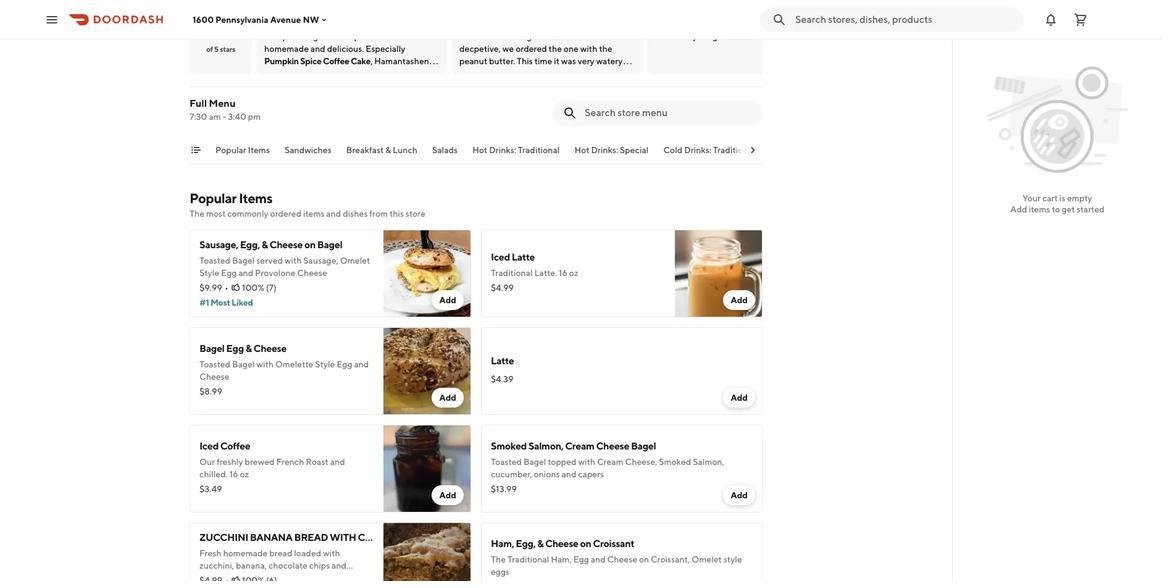 Task type: locate. For each thing, give the bounding box(es) containing it.
freshly
[[217, 457, 243, 467]]

0 vertical spatial the
[[190, 209, 204, 219]]

bagel up cheese,
[[631, 440, 656, 452]]

$9.99
[[199, 283, 222, 293]]

cream
[[565, 440, 595, 452], [597, 457, 624, 467]]

0 vertical spatial popular
[[216, 145, 246, 155]]

& left lunch
[[386, 145, 391, 155]]

0 horizontal spatial coffee
[[220, 440, 250, 452]]

1 horizontal spatial the
[[491, 555, 506, 564]]

100% (7)
[[242, 283, 277, 293]]

with inside sausage, egg, & cheese on bagel toasted bagel served with sausage, omelet style egg and provolone  cheese
[[285, 256, 302, 266]]

1 horizontal spatial egg,
[[516, 538, 536, 550]]

drinks: for hot drinks: traditional
[[489, 145, 516, 155]]

1 horizontal spatial hot
[[575, 145, 590, 155]]

iced
[[491, 251, 510, 263], [199, 440, 219, 452]]

1 vertical spatial toasted
[[199, 359, 230, 369]]

0 vertical spatial on
[[304, 239, 316, 251]]

dishes
[[343, 209, 368, 219]]

1 vertical spatial oz
[[240, 469, 249, 479]]

with left omelette
[[256, 359, 274, 369]]

and
[[326, 209, 341, 219], [239, 268, 253, 278], [354, 359, 369, 369], [330, 457, 345, 467], [562, 469, 576, 479], [591, 555, 606, 564], [332, 561, 347, 571]]

1 vertical spatial sausage,
[[303, 256, 338, 266]]

& for ham,
[[537, 538, 544, 550]]

0 horizontal spatial iced
[[199, 440, 219, 452]]

cream up capers
[[597, 457, 624, 467]]

$4.39
[[491, 374, 514, 384]]

items up "commonly" in the top left of the page
[[239, 190, 272, 206]]

items for popular items the most commonly ordered items and dishes from this store
[[239, 190, 272, 206]]

on
[[304, 239, 316, 251], [580, 538, 591, 550], [639, 555, 649, 564]]

1 horizontal spatial 16
[[559, 268, 568, 278]]

on down the popular items the most commonly ordered items and dishes from this store
[[304, 239, 316, 251]]

oz
[[569, 268, 578, 278], [240, 469, 249, 479]]

0 horizontal spatial omelet
[[340, 256, 370, 266]]

0 horizontal spatial drinks:
[[489, 145, 516, 155]]

doordash
[[739, 17, 773, 27]]

sausage, egg, & cheese on bagel image
[[384, 230, 471, 317]]

style right omelette
[[315, 359, 335, 369]]

0 horizontal spatial the
[[190, 209, 204, 219]]

toasted up cucumber,
[[491, 457, 522, 467]]

popular up most
[[190, 190, 236, 206]]

breakfast & lunch button
[[346, 144, 417, 164]]

omelet inside ham, egg, & cheese on croissant the traditional ham, egg and cheese on croissant, omelet style eggs
[[692, 555, 722, 564]]

16 right latte.
[[559, 268, 568, 278]]

1 horizontal spatial smoked
[[659, 457, 691, 467]]

1 vertical spatial on
[[580, 538, 591, 550]]

Store search: begin typing to search for stores available on DoorDash text field
[[795, 13, 1017, 26]]

cold
[[664, 145, 683, 155]]

$3.49
[[199, 484, 222, 494]]

omelet left style
[[692, 555, 722, 564]]

0 items, open order cart image
[[1073, 12, 1088, 27]]

& right the 'walnuts'
[[537, 538, 544, 550]]

cheese up cheese,
[[596, 440, 629, 452]]

•
[[734, 17, 737, 27], [225, 283, 229, 293]]

the up eggs
[[491, 555, 506, 564]]

homemade
[[223, 548, 268, 558]]

0 vertical spatial items
[[248, 145, 270, 155]]

1600
[[193, 15, 214, 24]]

1 horizontal spatial on
[[580, 538, 591, 550]]

with up "chips"
[[323, 548, 340, 558]]

our
[[199, 457, 215, 467]]

on left croissant,
[[639, 555, 649, 564]]

add inside your cart is empty add items to get started
[[1010, 204, 1027, 214]]

0 vertical spatial style
[[199, 268, 219, 278]]

4.7
[[212, 6, 229, 21]]

bagel left served
[[232, 256, 255, 266]]

1 horizontal spatial drinks:
[[591, 145, 618, 155]]

smoked
[[491, 440, 527, 452], [659, 457, 691, 467]]

toasted up $9.99 •
[[199, 256, 230, 266]]

capers
[[578, 469, 604, 479]]

on for croissant
[[580, 538, 591, 550]]

on left croissant
[[580, 538, 591, 550]]

style inside sausage, egg, & cheese on bagel toasted bagel served with sausage, omelet style egg and provolone  cheese
[[199, 268, 219, 278]]

egg, down $13.99
[[516, 538, 536, 550]]

0 horizontal spatial oz
[[240, 469, 249, 479]]

iced inside the "iced latte traditional latte. 16 oz $4.99"
[[491, 251, 510, 263]]

hot left special
[[575, 145, 590, 155]]

0 horizontal spatial salmon,
[[529, 440, 563, 452]]

Item Search search field
[[585, 106, 753, 120]]

0 vertical spatial 16
[[559, 268, 568, 278]]

0 vertical spatial salmon,
[[529, 440, 563, 452]]

hot for hot drinks: special
[[575, 145, 590, 155]]

fresh
[[199, 548, 221, 558]]

latte up $4.39
[[491, 355, 514, 367]]

store
[[406, 209, 425, 219]]

zucchini
[[199, 532, 248, 543]]

0 vertical spatial oz
[[569, 268, 578, 278]]

cart
[[1043, 193, 1058, 203]]

iced inside iced coffee our freshly brewed  french roast and chilled. 16 oz $3.49
[[199, 440, 219, 452]]

0 vertical spatial smoked
[[491, 440, 527, 452]]

0 horizontal spatial cream
[[565, 440, 595, 452]]

& inside ham, egg, & cheese on croissant the traditional ham, egg and cheese on croissant, omelet style eggs
[[537, 538, 544, 550]]

• left doordash
[[734, 17, 737, 27]]

• doordash review
[[734, 17, 799, 27]]

0 vertical spatial egg,
[[240, 239, 260, 251]]

& inside sausage, egg, & cheese on bagel toasted bagel served with sausage, omelet style egg and provolone  cheese
[[262, 239, 268, 251]]

commonly
[[227, 209, 268, 219]]

on inside sausage, egg, & cheese on bagel toasted bagel served with sausage, omelet style egg and provolone  cheese
[[304, 239, 316, 251]]

items inside button
[[248, 145, 270, 155]]

toasted inside smoked salmon, cream cheese bagel toasted bagel topped with cream cheese, smoked salmon, cucumber, onions and capers $13.99 add
[[491, 457, 522, 467]]

items right ordered
[[303, 209, 325, 219]]

0 horizontal spatial ham,
[[491, 538, 514, 550]]

items inside your cart is empty add items to get started
[[1029, 204, 1050, 214]]

egg
[[221, 268, 237, 278], [226, 343, 244, 354], [337, 359, 352, 369], [573, 555, 589, 564]]

breakfast
[[346, 145, 384, 155]]

started
[[1077, 204, 1105, 214]]

0 horizontal spatial sausage,
[[199, 239, 238, 251]]

2 drinks: from the left
[[591, 145, 618, 155]]

1 vertical spatial 16
[[230, 469, 238, 479]]

iced up our
[[199, 440, 219, 452]]

traditional inside the "iced latte traditional latte. 16 oz $4.99"
[[491, 268, 533, 278]]

popular inside the popular items the most commonly ordered items and dishes from this store
[[190, 190, 236, 206]]

1 horizontal spatial sausage,
[[303, 256, 338, 266]]

1 vertical spatial salmon,
[[693, 457, 724, 467]]

1600 pennsylvania avenue nw
[[193, 15, 319, 24]]

cheese,
[[625, 457, 657, 467]]

with up provolone on the left of the page
[[285, 256, 302, 266]]

0 horizontal spatial on
[[304, 239, 316, 251]]

egg, inside sausage, egg, & cheese on bagel toasted bagel served with sausage, omelet style egg and provolone  cheese
[[240, 239, 260, 251]]

oz inside the "iced latte traditional latte. 16 oz $4.99"
[[569, 268, 578, 278]]

traditional for iced
[[491, 268, 533, 278]]

latte
[[512, 251, 535, 263], [491, 355, 514, 367]]

omelet down dishes
[[340, 256, 370, 266]]

style inside bagel egg & cheese toasted bagel with omelette style egg and cheese $8.99
[[315, 359, 335, 369]]

cucumber,
[[491, 469, 532, 479]]

0 horizontal spatial 16
[[230, 469, 238, 479]]

to
[[1052, 204, 1060, 214]]

traditional for cold
[[713, 145, 755, 155]]

1 vertical spatial ham,
[[551, 555, 572, 564]]

oz down freshly
[[240, 469, 249, 479]]

from
[[369, 209, 388, 219]]

coffee left cake
[[323, 56, 349, 66]]

chips
[[421, 532, 451, 543]]

1 horizontal spatial style
[[315, 359, 335, 369]]

& up served
[[262, 239, 268, 251]]

1 horizontal spatial salmon,
[[693, 457, 724, 467]]

4/13/23
[[316, 17, 343, 27]]

and inside zucchini banana bread with chocolate chips and walnuts fresh homemade bread loaded with zucchini, banana, chocolate chips and walnuts
[[332, 561, 347, 571]]

drinks: right salads
[[489, 145, 516, 155]]

drinks: right 'cold'
[[684, 145, 711, 155]]

get
[[1062, 204, 1075, 214]]

popular inside button
[[216, 145, 246, 155]]

iced coffee image
[[384, 425, 471, 513]]

banana
[[250, 532, 293, 543]]

cake
[[351, 56, 371, 66]]

cheese
[[270, 239, 303, 251], [297, 268, 327, 278], [254, 343, 287, 354], [199, 372, 229, 382], [596, 440, 629, 452], [545, 538, 578, 550], [607, 555, 637, 564]]

egg inside sausage, egg, & cheese on bagel toasted bagel served with sausage, omelet style egg and provolone  cheese
[[221, 268, 237, 278]]

egg,
[[240, 239, 260, 251], [516, 538, 536, 550]]

1 drinks: from the left
[[489, 145, 516, 155]]

brewed
[[245, 457, 275, 467]]

cream up topped on the bottom of page
[[565, 440, 595, 452]]

notification bell image
[[1044, 12, 1059, 27]]

egg, for ham,
[[516, 538, 536, 550]]

2 horizontal spatial drinks:
[[684, 145, 711, 155]]

&
[[386, 145, 391, 155], [262, 239, 268, 251], [246, 343, 252, 354], [537, 538, 544, 550]]

drinks: left special
[[591, 145, 618, 155]]

1 horizontal spatial iced
[[491, 251, 510, 263]]

add button
[[432, 290, 464, 310], [723, 290, 755, 310], [432, 388, 464, 408], [723, 388, 755, 408], [432, 485, 464, 505], [723, 485, 755, 505]]

• up #1 most liked
[[225, 283, 229, 293]]

smoked right cheese,
[[659, 457, 691, 467]]

is
[[1060, 193, 1066, 203]]

omelet
[[340, 256, 370, 266], [692, 555, 722, 564]]

latte up latte.
[[512, 251, 535, 263]]

cold drinks: traditional button
[[664, 144, 755, 164]]

0 horizontal spatial hot
[[473, 145, 487, 155]]

sausage, down most
[[199, 239, 238, 251]]

$13.99
[[491, 484, 517, 494]]

0 vertical spatial iced
[[491, 251, 510, 263]]

& inside bagel egg & cheese toasted bagel with omelette style egg and cheese $8.99
[[246, 343, 252, 354]]

3:40
[[228, 112, 246, 122]]

iced up $4.99
[[491, 251, 510, 263]]

2 hot from the left
[[575, 145, 590, 155]]

1 horizontal spatial ham,
[[551, 555, 572, 564]]

cheese inside smoked salmon, cream cheese bagel toasted bagel topped with cream cheese, smoked salmon, cucumber, onions and capers $13.99 add
[[596, 440, 629, 452]]

coffee up freshly
[[220, 440, 250, 452]]

0 vertical spatial •
[[734, 17, 737, 27]]

sausage, right served
[[303, 256, 338, 266]]

with
[[285, 256, 302, 266], [256, 359, 274, 369], [578, 457, 595, 467], [323, 548, 340, 558]]

show menu categories image
[[191, 145, 201, 155]]

items down your
[[1029, 204, 1050, 214]]

toasted inside sausage, egg, & cheese on bagel toasted bagel served with sausage, omelet style egg and provolone  cheese
[[199, 256, 230, 266]]

and
[[453, 532, 475, 543]]

chips
[[309, 561, 330, 571]]

items down pm
[[248, 145, 270, 155]]

2 vertical spatial on
[[639, 555, 649, 564]]

the left most
[[190, 209, 204, 219]]

cheese down croissant
[[607, 555, 637, 564]]

1 vertical spatial omelet
[[692, 555, 722, 564]]

16 down freshly
[[230, 469, 238, 479]]

menu
[[209, 98, 236, 109]]

0 horizontal spatial style
[[199, 268, 219, 278]]

egg, up served
[[240, 239, 260, 251]]

3 drinks: from the left
[[684, 145, 711, 155]]

items
[[1029, 204, 1050, 214], [303, 209, 325, 219]]

1 vertical spatial the
[[491, 555, 506, 564]]

1 hot from the left
[[473, 145, 487, 155]]

with up capers
[[578, 457, 595, 467]]

omelet inside sausage, egg, & cheese on bagel toasted bagel served with sausage, omelet style egg and provolone  cheese
[[340, 256, 370, 266]]

0 horizontal spatial egg,
[[240, 239, 260, 251]]

& for sausage,
[[262, 239, 268, 251]]

cheese left croissant
[[545, 538, 578, 550]]

french
[[276, 457, 304, 467]]

1 vertical spatial iced
[[199, 440, 219, 452]]

0 horizontal spatial items
[[303, 209, 325, 219]]

1 vertical spatial popular
[[190, 190, 236, 206]]

coffee
[[323, 56, 349, 66], [220, 440, 250, 452]]

smoked up cucumber,
[[491, 440, 527, 452]]

banana,
[[236, 561, 267, 571]]

bagel
[[317, 239, 342, 251], [232, 256, 255, 266], [199, 343, 225, 354], [232, 359, 255, 369], [631, 440, 656, 452], [524, 457, 546, 467]]

egg, inside ham, egg, & cheese on croissant the traditional ham, egg and cheese on croissant, omelet style eggs
[[516, 538, 536, 550]]

lunch
[[393, 145, 417, 155]]

bagel left omelette
[[232, 359, 255, 369]]

sausage,
[[199, 239, 238, 251], [303, 256, 338, 266]]

on for bagel
[[304, 239, 316, 251]]

0 vertical spatial coffee
[[323, 56, 349, 66]]

0 vertical spatial latte
[[512, 251, 535, 263]]

1 horizontal spatial omelet
[[692, 555, 722, 564]]

toasted up $8.99 in the left of the page
[[199, 359, 230, 369]]

16 inside iced coffee our freshly brewed  french roast and chilled. 16 oz $3.49
[[230, 469, 238, 479]]

1 vertical spatial style
[[315, 359, 335, 369]]

0 vertical spatial sausage,
[[199, 239, 238, 251]]

1 vertical spatial cream
[[597, 457, 624, 467]]

this
[[390, 209, 404, 219]]

traditional
[[518, 145, 560, 155], [713, 145, 755, 155], [491, 268, 533, 278], [508, 555, 549, 564]]

& down liked
[[246, 343, 252, 354]]

items inside the popular items the most commonly ordered items and dishes from this store
[[239, 190, 272, 206]]

popular down 3:40
[[216, 145, 246, 155]]

hot for hot drinks: traditional
[[473, 145, 487, 155]]

0 vertical spatial omelet
[[340, 256, 370, 266]]

1 horizontal spatial coffee
[[323, 56, 349, 66]]

0 vertical spatial toasted
[[199, 256, 230, 266]]

open menu image
[[44, 12, 59, 27]]

1 vertical spatial coffee
[[220, 440, 250, 452]]

hot right salads
[[473, 145, 487, 155]]

and inside iced coffee our freshly brewed  french roast and chilled. 16 oz $3.49
[[330, 457, 345, 467]]

1 horizontal spatial oz
[[569, 268, 578, 278]]

2 vertical spatial toasted
[[491, 457, 522, 467]]

style up $9.99
[[199, 268, 219, 278]]

the
[[190, 209, 204, 219], [491, 555, 506, 564]]

1 vertical spatial egg,
[[516, 538, 536, 550]]

drinks:
[[489, 145, 516, 155], [591, 145, 618, 155], [684, 145, 711, 155]]

cheese up $8.99 in the left of the page
[[199, 372, 229, 382]]

oz right latte.
[[569, 268, 578, 278]]

and inside the popular items the most commonly ordered items and dishes from this store
[[326, 209, 341, 219]]

1 vertical spatial items
[[239, 190, 272, 206]]

the inside the popular items the most commonly ordered items and dishes from this store
[[190, 209, 204, 219]]

1 vertical spatial •
[[225, 283, 229, 293]]

1 horizontal spatial items
[[1029, 204, 1050, 214]]

ham,
[[491, 538, 514, 550], [551, 555, 572, 564]]



Task type: vqa. For each thing, say whether or not it's contained in the screenshot.
Breakfast & Lunch
yes



Task type: describe. For each thing, give the bounding box(es) containing it.
am
[[209, 112, 221, 122]]

nw
[[303, 15, 319, 24]]

stars
[[220, 44, 235, 54]]

loaded
[[294, 548, 321, 558]]

(7)
[[266, 283, 277, 293]]

coffee inside iced coffee our freshly brewed  french roast and chilled. 16 oz $3.49
[[220, 440, 250, 452]]

chilled.
[[199, 469, 228, 479]]

pm
[[248, 112, 261, 122]]

iced for iced latte
[[491, 251, 510, 263]]

of 5 stars
[[206, 44, 235, 54]]

$4.99
[[491, 283, 514, 293]]

smoked salmon, cream cheese bagel toasted bagel topped with cream cheese, smoked salmon, cucumber, onions and capers $13.99 add
[[491, 440, 748, 500]]

with
[[330, 532, 356, 543]]

and inside smoked salmon, cream cheese bagel toasted bagel topped with cream cheese, smoked salmon, cucumber, onions and capers $13.99 add
[[562, 469, 576, 479]]

1 vertical spatial smoked
[[659, 457, 691, 467]]

omelette
[[275, 359, 313, 369]]

7:30
[[190, 112, 207, 122]]

your
[[1023, 193, 1041, 203]]

sausage, egg, & cheese on bagel toasted bagel served with sausage, omelet style egg and provolone  cheese
[[199, 239, 370, 278]]

your cart is empty add items to get started
[[1010, 193, 1105, 214]]

16 inside the "iced latte traditional latte. 16 oz $4.99"
[[559, 268, 568, 278]]

and inside bagel egg & cheese toasted bagel with omelette style egg and cheese $8.99
[[354, 359, 369, 369]]

salads
[[432, 145, 458, 155]]

bagel egg & cheese toasted bagel with omelette style egg and cheese $8.99
[[199, 343, 369, 396]]

0 vertical spatial cream
[[565, 440, 595, 452]]

most
[[206, 209, 226, 219]]

spice
[[300, 56, 321, 66]]

1 horizontal spatial •
[[734, 17, 737, 27]]

0 horizontal spatial •
[[225, 283, 229, 293]]

5
[[214, 44, 219, 54]]

0 horizontal spatial smoked
[[491, 440, 527, 452]]

review
[[774, 17, 799, 27]]

toasted inside bagel egg & cheese toasted bagel with omelette style egg and cheese $8.99
[[199, 359, 230, 369]]

style
[[724, 555, 742, 564]]

zucchini,
[[199, 561, 234, 571]]

add inside smoked salmon, cream cheese bagel toasted bagel topped with cream cheese, smoked salmon, cucumber, onions and capers $13.99 add
[[731, 490, 748, 500]]

iced latte image
[[675, 230, 763, 317]]

onions
[[534, 469, 560, 479]]

2 horizontal spatial on
[[639, 555, 649, 564]]

add button for iced coffee
[[432, 485, 464, 505]]

empty
[[1067, 193, 1092, 203]]

most
[[211, 298, 230, 308]]

pennsylvania
[[216, 15, 269, 24]]

hot drinks: traditional button
[[473, 144, 560, 164]]

iced latte traditional latte. 16 oz $4.99
[[491, 251, 578, 293]]

& inside button
[[386, 145, 391, 155]]

cheese up omelette
[[254, 343, 287, 354]]

pumpkin
[[264, 56, 299, 66]]

the inside ham, egg, & cheese on croissant the traditional ham, egg and cheese on croissant, omelet style eggs
[[491, 555, 506, 564]]

ham, egg, & cheese on croissant the traditional ham, egg and cheese on croissant, omelet style eggs
[[491, 538, 742, 577]]

bread
[[269, 548, 292, 558]]

with inside smoked salmon, cream cheese bagel toasted bagel topped with cream cheese, smoked salmon, cucumber, onions and capers $13.99 add
[[578, 457, 595, 467]]

with inside bagel egg & cheese toasted bagel with omelette style egg and cheese $8.99
[[256, 359, 274, 369]]

pumpkin spice coffee cake button
[[264, 55, 371, 67]]

0 vertical spatial ham,
[[491, 538, 514, 550]]

cold drinks: traditional
[[664, 145, 755, 155]]

croissant,
[[651, 555, 690, 564]]

bagel up $8.99 in the left of the page
[[199, 343, 225, 354]]

zucchini banana bread with chocolate chips and walnuts image
[[384, 522, 471, 581]]

bagel down the popular items the most commonly ordered items and dishes from this store
[[317, 239, 342, 251]]

popular items
[[216, 145, 270, 155]]

ordered
[[270, 209, 302, 219]]

coffee inside pumpkin spice coffee cake button
[[323, 56, 349, 66]]

bread
[[294, 532, 328, 543]]

served
[[256, 256, 283, 266]]

cheese up served
[[270, 239, 303, 251]]

#1
[[199, 298, 209, 308]]

latte.
[[534, 268, 557, 278]]

chocolate
[[358, 532, 420, 543]]

and inside sausage, egg, & cheese on bagel toasted bagel served with sausage, omelet style egg and provolone  cheese
[[239, 268, 253, 278]]

items inside the popular items the most commonly ordered items and dishes from this store
[[303, 209, 325, 219]]

1 horizontal spatial cream
[[597, 457, 624, 467]]

bagel up the onions
[[524, 457, 546, 467]]

1600 pennsylvania avenue nw button
[[193, 15, 329, 24]]

iced for iced coffee
[[199, 440, 219, 452]]

drinks: for cold drinks: traditional
[[684, 145, 711, 155]]

eggs
[[491, 567, 510, 577]]

$8.99
[[199, 387, 222, 396]]

full
[[190, 98, 207, 109]]

#1 most liked
[[199, 298, 253, 308]]

add button for sausage, egg, & cheese on bagel
[[432, 290, 464, 310]]

drinks: for hot drinks: special
[[591, 145, 618, 155]]

topped
[[548, 457, 577, 467]]

add button for bagel egg & cheese
[[432, 388, 464, 408]]

hot drinks: special button
[[575, 144, 649, 164]]

& for bagel
[[246, 343, 252, 354]]

avenue
[[270, 15, 301, 24]]

with inside zucchini banana bread with chocolate chips and walnuts fresh homemade bread loaded with zucchini, banana, chocolate chips and walnuts
[[323, 548, 340, 558]]

popular for popular items
[[216, 145, 246, 155]]

walnuts
[[199, 573, 230, 581]]

provolone
[[255, 268, 295, 278]]

latte inside the "iced latte traditional latte. 16 oz $4.99"
[[512, 251, 535, 263]]

special
[[620, 145, 649, 155]]

traditional inside ham, egg, & cheese on croissant the traditional ham, egg and cheese on croissant, omelet style eggs
[[508, 555, 549, 564]]

pumpkin spice coffee cake
[[264, 56, 371, 66]]

items for popular items
[[248, 145, 270, 155]]

egg, for sausage,
[[240, 239, 260, 251]]

$9.99 •
[[199, 283, 229, 293]]

traditional for hot
[[518, 145, 560, 155]]

popular items button
[[216, 144, 270, 164]]

cheese right provolone on the left of the page
[[297, 268, 327, 278]]

-
[[223, 112, 226, 122]]

1 vertical spatial latte
[[491, 355, 514, 367]]

full menu 7:30 am - 3:40 pm
[[190, 98, 261, 122]]

oz inside iced coffee our freshly brewed  french roast and chilled. 16 oz $3.49
[[240, 469, 249, 479]]

add button for iced latte
[[723, 290, 755, 310]]

egg inside ham, egg, & cheese on croissant the traditional ham, egg and cheese on croissant, omelet style eggs
[[573, 555, 589, 564]]

sandwiches
[[285, 145, 332, 155]]

and inside ham, egg, & cheese on croissant the traditional ham, egg and cheese on croissant, omelet style eggs
[[591, 555, 606, 564]]

sandwiches button
[[285, 144, 332, 164]]

bagel egg & cheese image
[[384, 327, 471, 415]]

liked
[[232, 298, 253, 308]]

popular for popular items the most commonly ordered items and dishes from this store
[[190, 190, 236, 206]]

walnuts
[[476, 532, 525, 543]]

roast
[[306, 457, 328, 467]]

100%
[[242, 283, 264, 293]]

scroll menu navigation right image
[[748, 145, 758, 155]]

salads button
[[432, 144, 458, 164]]

croissant
[[593, 538, 634, 550]]



